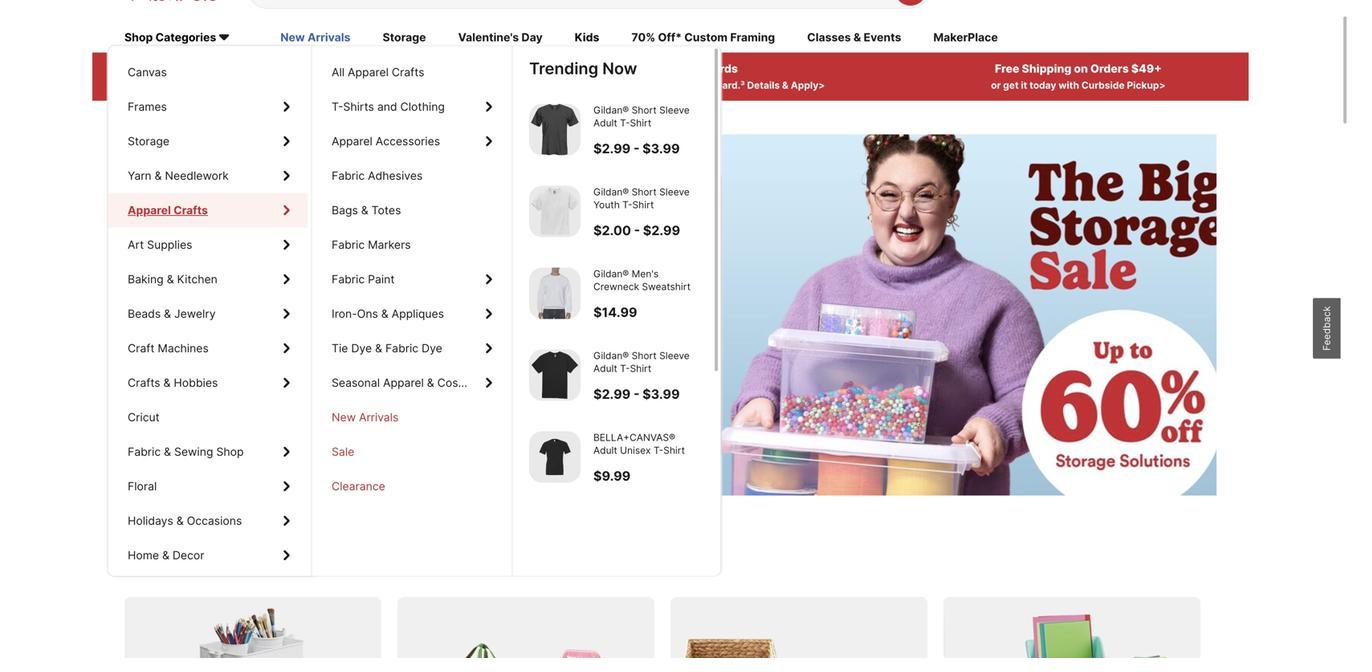 Task type: describe. For each thing, give the bounding box(es) containing it.
hobbies for kids
[[174, 376, 218, 390]]

decor for valentine's day
[[173, 549, 204, 563]]

machines for storage
[[158, 342, 209, 355]]

purchases
[[317, 62, 376, 76]]

gildan® for fourth item undefined image from the bottom
[[594, 186, 629, 198]]

to
[[283, 303, 302, 327]]

clearance
[[332, 480, 385, 494]]

fabric & sewing shop link for kids
[[108, 435, 308, 469]]

beads & jewelry for 70% off* custom framing
[[128, 307, 216, 321]]

0 vertical spatial new
[[280, 31, 305, 44]]

9%
[[657, 62, 674, 76]]

$9.99
[[594, 469, 631, 484]]

beads & jewelry link for 70% off* custom framing
[[108, 297, 308, 331]]

needlework for 70% off* custom framing
[[165, 169, 229, 183]]

earn
[[629, 62, 655, 76]]

clearance link
[[312, 469, 510, 504]]

cricut link for kids
[[108, 400, 308, 435]]

apparel crafts for kids
[[128, 204, 204, 217]]

off*
[[658, 31, 682, 44]]

daily23us.
[[228, 80, 284, 91]]

1 sleeve from the top
[[659, 104, 690, 116]]

unisex
[[620, 445, 651, 457]]

crafts & hobbies for classes & events
[[128, 376, 218, 390]]

seasonal
[[332, 376, 380, 390]]

iron-
[[332, 307, 357, 321]]

for
[[361, 552, 388, 576]]

code
[[202, 80, 226, 91]]

details
[[747, 80, 780, 91]]

now
[[602, 59, 637, 78]]

1 adult from the top
[[594, 117, 617, 129]]

floral link for new arrivals
[[108, 469, 308, 504]]

craft machines link for classes & events
[[108, 331, 308, 366]]

ready. set. organize!
[[198, 243, 589, 292]]

seasonal apparel & costumes link
[[312, 366, 510, 400]]

seasonal apparel & costumes
[[332, 376, 491, 390]]

storage for 70% off* custom framing
[[128, 135, 170, 148]]

home & decor for classes & events
[[128, 549, 204, 563]]

home for storage
[[128, 549, 159, 563]]

70% off* custom framing
[[632, 31, 775, 44]]

storage for valentine's day
[[128, 135, 170, 148]]

score up to 60% off essential storage supplies.
[[198, 303, 620, 327]]

credit
[[684, 80, 713, 91]]

adhesives
[[368, 169, 423, 183]]

crafts & hobbies link for valentine's day
[[108, 366, 308, 400]]

occasions for storage
[[187, 514, 242, 528]]

machines for shop categories
[[158, 342, 209, 355]]

accessories
[[376, 135, 440, 148]]

supplies for 70% off* custom framing
[[147, 238, 192, 252]]

apparel crafts link for storage
[[108, 193, 308, 228]]

cricut for valentine's day
[[128, 411, 160, 424]]

custom
[[684, 31, 728, 44]]

cricut link for storage
[[108, 400, 308, 435]]

classes
[[807, 31, 851, 44]]

art supplies link for kids
[[108, 228, 308, 262]]

art for new arrivals
[[128, 238, 144, 252]]

trending
[[529, 59, 598, 78]]

you scored a free $5 bonus reward image
[[0, 135, 165, 496]]

gildan® short sleeve youth t-shirt
[[594, 186, 690, 211]]

home & decor link for classes & events
[[108, 539, 308, 573]]

1 vertical spatial new arrivals link
[[312, 400, 510, 435]]

michaels™
[[633, 80, 681, 91]]

art for storage
[[128, 238, 144, 252]]

bella+canvas®
[[594, 432, 676, 444]]

0 vertical spatial $2.99
[[594, 141, 631, 157]]

decor for kids
[[173, 549, 204, 563]]

fabric markers
[[332, 238, 411, 252]]

hobbies for valentine's day
[[174, 376, 218, 390]]

baking & kitchen link for storage
[[108, 262, 308, 297]]

1 horizontal spatial all
[[332, 65, 345, 79]]

gildan® for 5th item undefined image from the bottom
[[594, 104, 629, 116]]

all apparel crafts link
[[312, 55, 510, 90]]

youth
[[594, 199, 620, 211]]

fabric paint
[[332, 273, 395, 286]]

supplies for classes & events
[[147, 238, 192, 252]]

decor for 70% off* custom framing
[[173, 549, 204, 563]]

price
[[286, 62, 315, 76]]

shirt for 5th item undefined image from the bottom
[[630, 117, 652, 129]]

3 sleeve from the top
[[659, 350, 690, 362]]

classes & events link
[[807, 29, 901, 47]]

framing
[[730, 31, 775, 44]]

shop for shop categories
[[216, 445, 244, 459]]

fabric & sewing shop for kids
[[128, 445, 244, 459]]

$14.99
[[594, 305, 637, 320]]

supplies for storage
[[147, 238, 192, 252]]

pickup>
[[1127, 80, 1166, 91]]

5 item undefined image from the top
[[529, 432, 581, 483]]

paint
[[368, 273, 395, 286]]

supplies for new arrivals
[[147, 238, 192, 252]]

- for second item undefined image from the bottom of the page
[[634, 387, 640, 402]]

apparel inside apparel accessories link
[[332, 135, 373, 148]]

makerplace link
[[933, 29, 998, 47]]

fabric & sewing shop link for shop categories
[[108, 435, 308, 469]]

exclusions
[[286, 80, 337, 91]]

1 item undefined image from the top
[[529, 104, 581, 155]]

bags & totes
[[332, 204, 401, 217]]

baking for kids
[[128, 273, 164, 286]]

yarn & needlework link for 70% off* custom framing
[[108, 159, 308, 193]]

2 dye from the left
[[422, 342, 442, 355]]

art supplies for valentine's day
[[128, 238, 192, 252]]

1 $3.99 from the top
[[643, 141, 680, 157]]

white rolling cart with art supplies image
[[124, 598, 381, 659]]

holidays & occasions for shop categories
[[128, 514, 242, 528]]

off
[[203, 62, 221, 76]]

art supplies link for valentine's day
[[108, 228, 308, 262]]

yarn for classes & events
[[128, 169, 151, 183]]

up
[[255, 303, 278, 327]]

all inside 20% off all regular price purchases with code daily23us. exclusions apply>
[[223, 62, 238, 76]]

1 vertical spatial $2.99
[[643, 223, 680, 239]]

frames link for kids
[[108, 90, 308, 124]]

storage for storage
[[128, 135, 170, 148]]

decor for new arrivals
[[173, 549, 204, 563]]

costumes
[[437, 376, 491, 390]]

jewelry for classes & events
[[174, 307, 216, 321]]

frames link for storage
[[108, 90, 308, 124]]

1 short from the top
[[632, 104, 657, 116]]

occasions for 70% off* custom framing
[[187, 514, 242, 528]]

valentine's day
[[458, 31, 543, 44]]

yarn & needlework link for shop categories
[[108, 159, 308, 193]]

art supplies for kids
[[128, 238, 192, 252]]

space.
[[450, 552, 513, 576]]

baking & kitchen link for new arrivals
[[108, 262, 308, 297]]

2 vertical spatial $2.99
[[594, 387, 631, 402]]

machines for valentine's day
[[158, 342, 209, 355]]

beads for storage
[[128, 307, 161, 321]]

apparel inside seasonal apparel & costumes link
[[383, 376, 424, 390]]

markers
[[368, 238, 411, 252]]

or
[[991, 80, 1001, 91]]

earn 9% in rewards when you use your michaels™ credit card.³ details & apply>
[[542, 62, 825, 91]]

new arrivals for the topmost new arrivals link
[[280, 31, 351, 44]]

crewneck
[[594, 281, 639, 293]]

sewing for classes & events
[[174, 445, 213, 459]]

makerplace
[[933, 31, 998, 44]]

clothing
[[400, 100, 445, 114]]

floral for classes & events
[[128, 480, 157, 494]]

beads & jewelry link for shop categories
[[108, 297, 308, 331]]

score
[[198, 303, 250, 327]]

needlework for new arrivals
[[165, 169, 229, 183]]

use
[[590, 80, 607, 91]]

cricut for classes & events
[[128, 411, 160, 424]]

shop for 70% off* custom framing
[[216, 445, 244, 459]]

baking & kitchen for new arrivals
[[128, 273, 218, 286]]

frames link for 70% off* custom framing
[[108, 90, 308, 124]]

yarn & needlework for 70% off* custom framing
[[128, 169, 229, 183]]

set.
[[329, 243, 401, 292]]

art supplies for storage
[[128, 238, 192, 252]]

the big storage sale up to 60% off storage solutions with woman holding plastic containers image
[[165, 135, 1258, 496]]

art supplies for shop categories
[[128, 238, 192, 252]]

1 vertical spatial new
[[332, 411, 356, 424]]

home for new arrivals
[[128, 549, 159, 563]]

shipping
[[1022, 62, 1072, 76]]

holidays & occasions link for valentine's day
[[108, 504, 308, 539]]

you
[[570, 80, 588, 91]]

needlework for classes & events
[[165, 169, 229, 183]]

craft machines link for 70% off* custom framing
[[108, 331, 308, 366]]

t- for second item undefined image from the bottom of the page
[[620, 363, 630, 375]]

yarn & needlework for new arrivals
[[128, 169, 229, 183]]

20% off all regular price purchases with code daily23us. exclusions apply>
[[175, 62, 376, 91]]

shop categories link
[[124, 29, 248, 47]]

60%
[[306, 303, 346, 327]]

home for kids
[[128, 549, 159, 563]]

baking for 70% off* custom framing
[[128, 273, 164, 286]]

craft machines for valentine's day
[[128, 342, 209, 355]]

70%
[[632, 31, 655, 44]]

canvas link for valentine's day
[[108, 55, 308, 90]]

$2.00
[[594, 223, 631, 239]]

decor for classes & events
[[173, 549, 204, 563]]

gildan® men's crewneck sweatshirt
[[594, 268, 691, 293]]

tie dye & fabric dye
[[332, 342, 442, 355]]

shirts
[[343, 100, 374, 114]]

- for 5th item undefined image from the bottom
[[634, 141, 640, 157]]

colorful plastic storage bins image
[[944, 598, 1201, 659]]

beads & jewelry for kids
[[128, 307, 216, 321]]

regular
[[240, 62, 283, 76]]

fabric adhesives
[[332, 169, 423, 183]]

home & decor for valentine's day
[[128, 549, 204, 563]]

canvas for valentine's day
[[128, 65, 167, 79]]

yarn & needlework link for new arrivals
[[108, 159, 308, 193]]

$49+
[[1131, 62, 1162, 76]]

canvas for new arrivals
[[128, 65, 167, 79]]

t-shirts and clothing link
[[312, 90, 510, 124]]

apply>
[[791, 80, 825, 91]]

art supplies link for storage
[[108, 228, 308, 262]]



Task type: locate. For each thing, give the bounding box(es) containing it.
apparel inside all apparel crafts link
[[348, 65, 389, 79]]

0 vertical spatial on
[[1074, 62, 1088, 76]]

holidays & occasions link for new arrivals
[[108, 504, 308, 539]]

20%
[[175, 62, 200, 76]]

canvas for 70% off* custom framing
[[128, 65, 167, 79]]

sale link
[[312, 435, 510, 469]]

0 horizontal spatial storage
[[284, 552, 357, 576]]

3 adult from the top
[[594, 445, 617, 457]]

gildan® down your
[[594, 104, 629, 116]]

apparel accessories link
[[312, 124, 510, 159]]

gildan® short sleeve adult t-shirt
[[594, 104, 690, 129], [594, 350, 690, 375]]

apparel crafts for classes & events
[[128, 204, 204, 217]]

events
[[864, 31, 901, 44]]

sleeve inside gildan® short sleeve youth t-shirt
[[659, 186, 690, 198]]

dye down essential
[[422, 342, 442, 355]]

beads for classes & events
[[128, 307, 161, 321]]

ready.
[[198, 243, 319, 292]]

t- for 5th item undefined image from the bottom
[[620, 117, 630, 129]]

t- inside gildan® short sleeve youth t-shirt
[[623, 199, 632, 211]]

storage link for new arrivals
[[108, 124, 308, 159]]

occasions for shop categories
[[187, 514, 242, 528]]

home & decor
[[128, 549, 204, 563], [128, 549, 204, 563], [128, 549, 204, 563], [128, 549, 204, 563], [128, 549, 204, 563], [128, 549, 204, 563], [128, 549, 204, 563], [128, 549, 204, 563]]

1 vertical spatial gildan® short sleeve adult t-shirt
[[594, 350, 690, 375]]

$2.99 - $3.99 for 5th item undefined image from the bottom
[[594, 141, 680, 157]]

2 adult from the top
[[594, 363, 617, 375]]

0 horizontal spatial arrivals
[[308, 31, 351, 44]]

fabric & sewing shop link for storage
[[108, 435, 308, 469]]

$2.99 - $3.99
[[594, 141, 680, 157], [594, 387, 680, 402]]

your
[[609, 80, 631, 91]]

supplies
[[147, 238, 192, 252], [147, 238, 192, 252], [147, 238, 192, 252], [147, 238, 192, 252], [147, 238, 192, 252], [147, 238, 192, 252], [147, 238, 192, 252], [147, 238, 192, 252]]

sewing for new arrivals
[[174, 445, 213, 459]]

$3.99 up bella+canvas®
[[643, 387, 680, 402]]

beads & jewelry for storage
[[128, 307, 216, 321]]

0 vertical spatial -
[[634, 141, 640, 157]]

beads
[[128, 307, 161, 321], [128, 307, 161, 321], [128, 307, 161, 321], [128, 307, 161, 321], [128, 307, 161, 321], [128, 307, 161, 321], [128, 307, 161, 321], [128, 307, 161, 321]]

2 sleeve from the top
[[659, 186, 690, 198]]

home for valentine's day
[[128, 549, 159, 563]]

frames
[[128, 100, 167, 114], [128, 100, 167, 114], [128, 100, 167, 114], [128, 100, 167, 114], [128, 100, 167, 114], [128, 100, 167, 114], [128, 100, 167, 114], [128, 100, 167, 114]]

on right save
[[175, 552, 199, 576]]

apparel crafts link for kids
[[108, 193, 308, 228]]

apparel accessories
[[332, 135, 440, 148]]

short down michaels™
[[632, 104, 657, 116]]

0 vertical spatial new arrivals link
[[280, 29, 351, 47]]

jewelry
[[174, 307, 216, 321], [174, 307, 216, 321], [174, 307, 216, 321], [174, 307, 216, 321], [174, 307, 216, 321], [174, 307, 216, 321], [174, 307, 216, 321], [174, 307, 216, 321]]

craft machines link
[[108, 331, 308, 366], [108, 331, 308, 366], [108, 331, 308, 366], [108, 331, 308, 366], [108, 331, 308, 366], [108, 331, 308, 366], [108, 331, 308, 366], [108, 331, 308, 366]]

essential
[[380, 303, 460, 327]]

2 vertical spatial adult
[[594, 445, 617, 457]]

craft machines
[[128, 342, 209, 355], [128, 342, 209, 355], [128, 342, 209, 355], [128, 342, 209, 355], [128, 342, 209, 355], [128, 342, 209, 355], [128, 342, 209, 355], [128, 342, 209, 355]]

art for 70% off* custom framing
[[128, 238, 144, 252]]

canvas link for storage
[[108, 55, 308, 90]]

shirt down the $14.99 on the top left of the page
[[630, 363, 652, 375]]

craft machines for shop categories
[[128, 342, 209, 355]]

beads for 70% off* custom framing
[[128, 307, 161, 321]]

art supplies
[[128, 238, 192, 252], [128, 238, 192, 252], [128, 238, 192, 252], [128, 238, 192, 252], [128, 238, 192, 252], [128, 238, 192, 252], [128, 238, 192, 252], [128, 238, 192, 252]]

shirt down michaels™
[[630, 117, 652, 129]]

craft
[[128, 342, 155, 355], [128, 342, 155, 355], [128, 342, 155, 355], [128, 342, 155, 355], [128, 342, 155, 355], [128, 342, 155, 355], [128, 342, 155, 355], [128, 342, 155, 355]]

1 gildan® from the top
[[594, 104, 629, 116]]

tie dye & fabric dye link
[[312, 331, 510, 366]]

item undefined image down supplies.
[[529, 350, 581, 401]]

yarn & needlework for valentine's day
[[128, 169, 229, 183]]

three water hyacinth baskets in white, brown and tan image
[[671, 598, 928, 659]]

holidays & occasions for kids
[[128, 514, 242, 528]]

new arrivals link
[[280, 29, 351, 47], [312, 400, 510, 435]]

1 vertical spatial storage
[[284, 552, 357, 576]]

item undefined image down when
[[529, 104, 581, 155]]

new arrivals up price
[[280, 31, 351, 44]]

1 gildan® short sleeve adult t-shirt from the top
[[594, 104, 690, 129]]

t- right youth
[[623, 199, 632, 211]]

crafts & hobbies link for shop categories
[[108, 366, 308, 400]]

crafts & hobbies link
[[108, 366, 308, 400], [108, 366, 308, 400], [108, 366, 308, 400], [108, 366, 308, 400], [108, 366, 308, 400], [108, 366, 308, 400], [108, 366, 308, 400], [108, 366, 308, 400]]

holiday storage containers image
[[398, 598, 655, 659]]

adult down the $14.99 on the top left of the page
[[594, 363, 617, 375]]

short up $2.00 - $2.99
[[632, 186, 657, 198]]

art
[[128, 238, 144, 252], [128, 238, 144, 252], [128, 238, 144, 252], [128, 238, 144, 252], [128, 238, 144, 252], [128, 238, 144, 252], [128, 238, 144, 252], [128, 238, 144, 252]]

frames for 70% off* custom framing
[[128, 100, 167, 114]]

yarn & needlework
[[128, 169, 229, 183], [128, 169, 229, 183], [128, 169, 229, 183], [128, 169, 229, 183], [128, 169, 229, 183], [128, 169, 229, 183], [128, 169, 229, 183], [128, 169, 229, 183]]

frames link for valentine's day
[[108, 90, 308, 124]]

get
[[1003, 80, 1019, 91]]

holidays
[[128, 514, 173, 528], [128, 514, 173, 528], [128, 514, 173, 528], [128, 514, 173, 528], [128, 514, 173, 528], [128, 514, 173, 528], [128, 514, 173, 528], [128, 514, 173, 528]]

frames for storage
[[128, 100, 167, 114]]

t- down the $14.99 on the top left of the page
[[620, 363, 630, 375]]

2 vertical spatial -
[[634, 387, 640, 402]]

frames for kids
[[128, 100, 167, 114]]

&
[[854, 31, 861, 44], [782, 80, 789, 91], [155, 169, 162, 183], [155, 169, 162, 183], [155, 169, 162, 183], [155, 169, 162, 183], [155, 169, 162, 183], [155, 169, 162, 183], [155, 169, 162, 183], [155, 169, 162, 183], [361, 204, 368, 217], [167, 273, 174, 286], [167, 273, 174, 286], [167, 273, 174, 286], [167, 273, 174, 286], [167, 273, 174, 286], [167, 273, 174, 286], [167, 273, 174, 286], [167, 273, 174, 286], [164, 307, 171, 321], [164, 307, 171, 321], [164, 307, 171, 321], [164, 307, 171, 321], [164, 307, 171, 321], [164, 307, 171, 321], [164, 307, 171, 321], [164, 307, 171, 321], [381, 307, 388, 321], [375, 342, 382, 355], [163, 376, 171, 390], [163, 376, 171, 390], [163, 376, 171, 390], [163, 376, 171, 390], [163, 376, 171, 390], [163, 376, 171, 390], [163, 376, 171, 390], [163, 376, 171, 390], [427, 376, 434, 390], [164, 445, 171, 459], [164, 445, 171, 459], [164, 445, 171, 459], [164, 445, 171, 459], [164, 445, 171, 459], [164, 445, 171, 459], [164, 445, 171, 459], [164, 445, 171, 459], [176, 514, 184, 528], [176, 514, 184, 528], [176, 514, 184, 528], [176, 514, 184, 528], [176, 514, 184, 528], [176, 514, 184, 528], [176, 514, 184, 528], [176, 514, 184, 528], [162, 549, 169, 563], [162, 549, 169, 563], [162, 549, 169, 563], [162, 549, 169, 563], [162, 549, 169, 563], [162, 549, 169, 563], [162, 549, 169, 563], [162, 549, 169, 563]]

organize!
[[411, 243, 589, 292]]

0 vertical spatial storage
[[465, 303, 534, 327]]

art supplies link
[[108, 228, 308, 262], [108, 228, 308, 262], [108, 228, 308, 262], [108, 228, 308, 262], [108, 228, 308, 262], [108, 228, 308, 262], [108, 228, 308, 262], [108, 228, 308, 262]]

craft for storage
[[128, 342, 155, 355]]

2 item undefined image from the top
[[529, 186, 581, 237]]

- up gildan® short sleeve youth t-shirt at the top
[[634, 141, 640, 157]]

sleeve
[[659, 104, 690, 116], [659, 186, 690, 198], [659, 350, 690, 362]]

item undefined image left $9.99
[[529, 432, 581, 483]]

shirt for fourth item undefined image from the bottom
[[632, 199, 654, 211]]

1 horizontal spatial on
[[1074, 62, 1088, 76]]

4 item undefined image from the top
[[529, 350, 581, 401]]

valentine's
[[458, 31, 519, 44]]

yarn & needlework for storage
[[128, 169, 229, 183]]

occasions for classes & events
[[187, 514, 242, 528]]

floral link for 70% off* custom framing
[[108, 469, 308, 504]]

cricut link for 70% off* custom framing
[[108, 400, 308, 435]]

needlework for kids
[[165, 169, 229, 183]]

$2.99 up bella+canvas®
[[594, 387, 631, 402]]

1 vertical spatial $2.99 - $3.99
[[594, 387, 680, 402]]

storage down organize!
[[465, 303, 534, 327]]

occasions for valentine's day
[[187, 514, 242, 528]]

with
[[179, 80, 200, 91], [1059, 80, 1079, 91]]

sleeve down michaels™
[[659, 104, 690, 116]]

cricut link
[[108, 400, 308, 435], [108, 400, 308, 435], [108, 400, 308, 435], [108, 400, 308, 435], [108, 400, 308, 435], [108, 400, 308, 435], [108, 400, 308, 435], [108, 400, 308, 435]]

card.³
[[715, 80, 745, 91]]

holidays & occasions for 70% off* custom framing
[[128, 514, 242, 528]]

0 horizontal spatial dye
[[351, 342, 372, 355]]

holidays & occasions for classes & events
[[128, 514, 242, 528]]

- for fourth item undefined image from the bottom
[[634, 223, 640, 239]]

sleeve down sweatshirt
[[659, 350, 690, 362]]

bags & totes link
[[312, 193, 510, 228]]

1 horizontal spatial dye
[[422, 342, 442, 355]]

fabric & sewing shop link for valentine's day
[[108, 435, 308, 469]]

shirt inside gildan® short sleeve youth t-shirt
[[632, 199, 654, 211]]

fabric & sewing shop for new arrivals
[[128, 445, 244, 459]]

day
[[522, 31, 543, 44]]

& inside "link"
[[375, 342, 382, 355]]

0 vertical spatial $3.99
[[643, 141, 680, 157]]

0 vertical spatial $2.99 - $3.99
[[594, 141, 680, 157]]

with right today
[[1059, 80, 1079, 91]]

new arrivals link up price
[[280, 29, 351, 47]]

0 vertical spatial adult
[[594, 117, 617, 129]]

0 vertical spatial arrivals
[[308, 31, 351, 44]]

new arrivals down seasonal
[[332, 411, 399, 424]]

0 horizontal spatial on
[[175, 552, 199, 576]]

today
[[1030, 80, 1056, 91]]

gildan® up crewneck
[[594, 268, 629, 280]]

beads & jewelry link for storage
[[108, 297, 308, 331]]

1 vertical spatial short
[[632, 186, 657, 198]]

item undefined image left crewneck
[[529, 268, 581, 319]]

holidays & occasions link for storage
[[108, 504, 308, 539]]

t-shirts and clothing
[[332, 100, 445, 114]]

floral for storage
[[128, 480, 157, 494]]

ons
[[357, 307, 378, 321]]

with down 20%
[[179, 80, 200, 91]]

2 $2.99 - $3.99 from the top
[[594, 387, 680, 402]]

all right off
[[223, 62, 238, 76]]

item undefined image
[[529, 104, 581, 155], [529, 186, 581, 237], [529, 268, 581, 319], [529, 350, 581, 401], [529, 432, 581, 483]]

adult down use
[[594, 117, 617, 129]]

floral
[[128, 480, 157, 494], [128, 480, 157, 494], [128, 480, 157, 494], [128, 480, 157, 494], [128, 480, 157, 494], [128, 480, 157, 494], [128, 480, 157, 494], [128, 480, 157, 494]]

storage for kids
[[128, 135, 170, 148]]

fabric inside "link"
[[385, 342, 419, 355]]

men's
[[632, 268, 659, 280]]

2 vertical spatial short
[[632, 350, 657, 362]]

2 gildan® short sleeve adult t-shirt from the top
[[594, 350, 690, 375]]

supplies for kids
[[147, 238, 192, 252]]

1 horizontal spatial with
[[1059, 80, 1079, 91]]

70% off* custom framing link
[[632, 29, 775, 47]]

beads & jewelry for classes & events
[[128, 307, 216, 321]]

- up bella+canvas®
[[634, 387, 640, 402]]

apparel crafts link for 70% off* custom framing
[[108, 193, 308, 228]]

$2.99 - $3.99 up gildan® short sleeve youth t-shirt at the top
[[594, 141, 680, 157]]

bella+canvas® adult unisex t-shirt
[[594, 432, 685, 457]]

needlework
[[165, 169, 229, 183], [165, 169, 229, 183], [165, 169, 229, 183], [165, 169, 229, 183], [165, 169, 229, 183], [165, 169, 229, 183], [165, 169, 229, 183], [165, 169, 229, 183]]

holidays & occasions link for shop categories
[[108, 504, 308, 539]]

shirt right unisex
[[664, 445, 685, 457]]

yarn & needlework for kids
[[128, 169, 229, 183]]

fabric paint link
[[312, 262, 510, 297]]

0 vertical spatial sleeve
[[659, 104, 690, 116]]

0 vertical spatial short
[[632, 104, 657, 116]]

decor for storage
[[173, 549, 204, 563]]

all up apply>
[[332, 65, 345, 79]]

new up sale on the bottom of page
[[332, 411, 356, 424]]

gildan® down the $14.99 on the top left of the page
[[594, 350, 629, 362]]

yarn for new arrivals
[[128, 169, 151, 183]]

hobbies for 70% off* custom framing
[[174, 376, 218, 390]]

on inside free shipping on orders $49+ or get it today with curbside pickup>
[[1074, 62, 1088, 76]]

sale
[[332, 445, 354, 459]]

home for shop categories
[[128, 549, 159, 563]]

and
[[377, 100, 397, 114]]

on
[[1074, 62, 1088, 76], [175, 552, 199, 576]]

3 item undefined image from the top
[[529, 268, 581, 319]]

shirt up $2.00 - $2.99
[[632, 199, 654, 211]]

shirt inside bella+canvas® adult unisex t-shirt
[[664, 445, 685, 457]]

& inside 'earn 9% in rewards when you use your michaels™ credit card.³ details & apply>'
[[782, 80, 789, 91]]

baking & kitchen link
[[108, 262, 308, 297], [108, 262, 308, 297], [108, 262, 308, 297], [108, 262, 308, 297], [108, 262, 308, 297], [108, 262, 308, 297], [108, 262, 308, 297], [108, 262, 308, 297]]

occasions
[[187, 514, 242, 528], [187, 514, 242, 528], [187, 514, 242, 528], [187, 514, 242, 528], [187, 514, 242, 528], [187, 514, 242, 528], [187, 514, 242, 528], [187, 514, 242, 528]]

2 short from the top
[[632, 186, 657, 198]]

3 short from the top
[[632, 350, 657, 362]]

with inside 20% off all regular price purchases with code daily23us. exclusions apply>
[[179, 80, 200, 91]]

holidays & occasions link for kids
[[108, 504, 308, 539]]

t- inside bella+canvas® adult unisex t-shirt
[[654, 445, 664, 457]]

storage link
[[383, 29, 426, 47], [108, 124, 308, 159], [108, 124, 308, 159], [108, 124, 308, 159], [108, 124, 308, 159], [108, 124, 308, 159], [108, 124, 308, 159], [108, 124, 308, 159], [108, 124, 308, 159]]

apply>
[[340, 80, 372, 91]]

holidays & occasions link
[[108, 504, 308, 539], [108, 504, 308, 539], [108, 504, 308, 539], [108, 504, 308, 539], [108, 504, 308, 539], [108, 504, 308, 539], [108, 504, 308, 539], [108, 504, 308, 539]]

save
[[124, 552, 170, 576]]

totes
[[372, 204, 401, 217]]

2 gildan® from the top
[[594, 186, 629, 198]]

yarn & needlework link for valentine's day
[[108, 159, 308, 193]]

crafts
[[392, 65, 424, 79], [172, 204, 204, 217], [172, 204, 204, 217], [172, 204, 204, 217], [172, 204, 204, 217], [172, 204, 204, 217], [172, 204, 204, 217], [172, 204, 204, 217], [174, 204, 208, 217], [128, 376, 160, 390], [128, 376, 160, 390], [128, 376, 160, 390], [128, 376, 160, 390], [128, 376, 160, 390], [128, 376, 160, 390], [128, 376, 160, 390], [128, 376, 160, 390]]

floral link for classes & events
[[108, 469, 308, 504]]

0 horizontal spatial all
[[223, 62, 238, 76]]

gildan® short sleeve adult t-shirt down the $14.99 on the top left of the page
[[594, 350, 690, 375]]

fabric & sewing shop
[[128, 445, 244, 459], [128, 445, 244, 459], [128, 445, 244, 459], [128, 445, 244, 459], [128, 445, 244, 459], [128, 445, 244, 459], [128, 445, 244, 459], [128, 445, 244, 459]]

apparel crafts
[[128, 204, 204, 217], [128, 204, 204, 217], [128, 204, 204, 217], [128, 204, 204, 217], [128, 204, 204, 217], [128, 204, 204, 217], [128, 204, 204, 217], [128, 204, 208, 217]]

floral link for storage
[[108, 469, 308, 504]]

fabric & sewing shop link for 70% off* custom framing
[[108, 435, 308, 469]]

holidays for storage
[[128, 514, 173, 528]]

shop categories
[[124, 31, 216, 44]]

holidays for 70% off* custom framing
[[128, 514, 173, 528]]

crafts & hobbies link for kids
[[108, 366, 308, 400]]

1 vertical spatial $3.99
[[643, 387, 680, 402]]

fabric markers link
[[312, 228, 510, 262]]

new arrivals link down seasonal apparel & costumes
[[312, 400, 510, 435]]

t- right unisex
[[654, 445, 664, 457]]

1 $2.99 - $3.99 from the top
[[594, 141, 680, 157]]

floral link
[[108, 469, 308, 504], [108, 469, 308, 504], [108, 469, 308, 504], [108, 469, 308, 504], [108, 469, 308, 504], [108, 469, 308, 504], [108, 469, 308, 504], [108, 469, 308, 504]]

0 vertical spatial new arrivals
[[280, 31, 351, 44]]

short inside gildan® short sleeve youth t-shirt
[[632, 186, 657, 198]]

item undefined image left youth
[[529, 186, 581, 237]]

on up curbside
[[1074, 62, 1088, 76]]

baking & kitchen for shop categories
[[128, 273, 218, 286]]

kitchen for 70% off* custom framing
[[177, 273, 218, 286]]

it
[[1021, 80, 1027, 91]]

arrivals down seasonal
[[359, 411, 399, 424]]

supplies.
[[538, 303, 620, 327]]

yarn & needlework link
[[108, 159, 308, 193], [108, 159, 308, 193], [108, 159, 308, 193], [108, 159, 308, 193], [108, 159, 308, 193], [108, 159, 308, 193], [108, 159, 308, 193], [108, 159, 308, 193]]

short down the $14.99 on the top left of the page
[[632, 350, 657, 362]]

0 vertical spatial gildan® short sleeve adult t-shirt
[[594, 104, 690, 129]]

all apparel crafts
[[332, 65, 424, 79]]

1 vertical spatial sleeve
[[659, 186, 690, 198]]

4 gildan® from the top
[[594, 350, 629, 362]]

1 horizontal spatial arrivals
[[359, 411, 399, 424]]

1 vertical spatial adult
[[594, 363, 617, 375]]

cricut for new arrivals
[[128, 411, 160, 424]]

off
[[351, 303, 376, 327]]

t- down your
[[620, 117, 630, 129]]

apparel crafts link for new arrivals
[[108, 193, 308, 228]]

arrivals for the bottommost new arrivals link
[[359, 411, 399, 424]]

free shipping on orders $49+ or get it today with curbside pickup>
[[991, 62, 1166, 91]]

home for 70% off* custom framing
[[128, 549, 159, 563]]

$2.99 down gildan® short sleeve youth t-shirt at the top
[[643, 223, 680, 239]]

gildan® inside gildan® men's crewneck sweatshirt
[[594, 268, 629, 280]]

yarn & needlework link for classes & events
[[108, 159, 308, 193]]

1 dye from the left
[[351, 342, 372, 355]]

baking & kitchen link for classes & events
[[108, 262, 308, 297]]

valentine's day link
[[458, 29, 543, 47]]

t-
[[332, 100, 343, 114], [620, 117, 630, 129], [623, 199, 632, 211], [620, 363, 630, 375], [654, 445, 664, 457]]

t- down apply>
[[332, 100, 343, 114]]

gildan® inside gildan® short sleeve youth t-shirt
[[594, 186, 629, 198]]

2 with from the left
[[1059, 80, 1079, 91]]

2 vertical spatial sleeve
[[659, 350, 690, 362]]

jewelry for shop categories
[[174, 307, 216, 321]]

$3.99 up gildan® short sleeve youth t-shirt at the top
[[643, 141, 680, 157]]

dye right tie on the bottom of page
[[351, 342, 372, 355]]

1 with from the left
[[179, 80, 200, 91]]

$3.99
[[643, 141, 680, 157], [643, 387, 680, 402]]

kids link
[[575, 29, 599, 47]]

canvas for kids
[[128, 65, 167, 79]]

beads for shop categories
[[128, 307, 161, 321]]

arrivals up purchases at left
[[308, 31, 351, 44]]

craft machines link for kids
[[108, 331, 308, 366]]

1 vertical spatial -
[[634, 223, 640, 239]]

sleeve up $2.00 - $2.99
[[659, 186, 690, 198]]

craft machines for new arrivals
[[128, 342, 209, 355]]

kitchen for shop categories
[[177, 273, 218, 286]]

yarn for shop categories
[[128, 169, 151, 183]]

hobbies for new arrivals
[[174, 376, 218, 390]]

gildan® short sleeve adult t-shirt down michaels™
[[594, 104, 690, 129]]

floral link for valentine's day
[[108, 469, 308, 504]]

sweatshirt
[[642, 281, 691, 293]]

$2.99 up youth
[[594, 141, 631, 157]]

crafts & hobbies for shop categories
[[128, 376, 218, 390]]

bags
[[332, 204, 358, 217]]

jewelry for new arrivals
[[174, 307, 216, 321]]

1 horizontal spatial new
[[332, 411, 356, 424]]

$2.99 - $3.99 up bella+canvas®
[[594, 387, 680, 402]]

dye
[[351, 342, 372, 355], [422, 342, 442, 355]]

yarn
[[128, 169, 151, 183], [128, 169, 151, 183], [128, 169, 151, 183], [128, 169, 151, 183], [128, 169, 151, 183], [128, 169, 151, 183], [128, 169, 151, 183], [128, 169, 151, 183]]

storage left for
[[284, 552, 357, 576]]

baking & kitchen link for shop categories
[[108, 262, 308, 297]]

tie
[[332, 342, 348, 355]]

free
[[995, 62, 1020, 76]]

gildan® up youth
[[594, 186, 629, 198]]

adult inside bella+canvas® adult unisex t-shirt
[[594, 445, 617, 457]]

beads & jewelry for new arrivals
[[128, 307, 216, 321]]

- right $2.00
[[634, 223, 640, 239]]

1 vertical spatial on
[[175, 552, 199, 576]]

holidays & occasions link for 70% off* custom framing
[[108, 504, 308, 539]]

yarn & needlework link for kids
[[108, 159, 308, 193]]

2 $3.99 from the top
[[643, 387, 680, 402]]

3 gildan® from the top
[[594, 268, 629, 280]]

0 horizontal spatial new
[[280, 31, 305, 44]]

yarn for 70% off* custom framing
[[128, 169, 151, 183]]

storage for classes & events
[[128, 135, 170, 148]]

1 vertical spatial new arrivals
[[332, 411, 399, 424]]

0 horizontal spatial with
[[179, 80, 200, 91]]

1 vertical spatial arrivals
[[359, 411, 399, 424]]

trending now
[[529, 59, 637, 78]]

craft machines for 70% off* custom framing
[[128, 342, 209, 355]]

1 horizontal spatial storage
[[465, 303, 534, 327]]

rewards
[[690, 62, 738, 76]]

hobbies
[[174, 376, 218, 390], [174, 376, 218, 390], [174, 376, 218, 390], [174, 376, 218, 390], [174, 376, 218, 390], [174, 376, 218, 390], [174, 376, 218, 390], [174, 376, 218, 390]]

every
[[392, 552, 446, 576]]

beads for kids
[[128, 307, 161, 321]]

with inside free shipping on orders $49+ or get it today with curbside pickup>
[[1059, 80, 1079, 91]]

new up price
[[280, 31, 305, 44]]

cricut link for new arrivals
[[108, 400, 308, 435]]

adult up $9.99
[[594, 445, 617, 457]]



Task type: vqa. For each thing, say whether or not it's contained in the screenshot.
'Paint,' to the left
no



